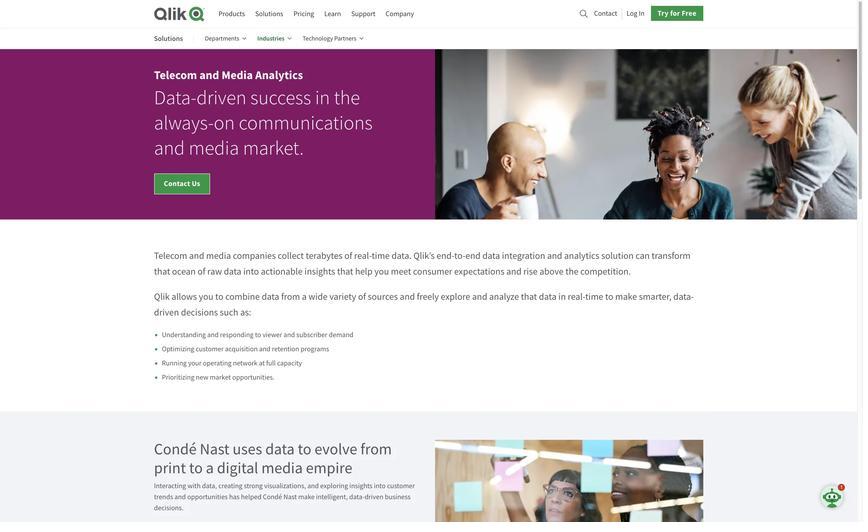 Task type: vqa. For each thing, say whether or not it's contained in the screenshot.
a to the right
yes



Task type: describe. For each thing, give the bounding box(es) containing it.
integration
[[502, 250, 545, 262]]

qlik
[[154, 291, 170, 303]]

communications
[[239, 111, 373, 135]]

data down actionable
[[262, 291, 279, 303]]

in inside telecom and media analytics data-driven success in the always-on communications and media market.
[[315, 86, 330, 110]]

success
[[250, 86, 311, 110]]

telecom for data-
[[154, 67, 197, 83]]

opportunities
[[187, 493, 228, 502]]

that inside qlik allows you to combine data from a wide variety of sources and freely explore and analyze that data in real-time to make smarter, data- driven decisions such as:
[[521, 291, 537, 303]]

always-
[[154, 111, 214, 135]]

helped
[[241, 493, 262, 502]]

media inside telecom and media analytics data-driven success in the always-on communications and media market.
[[189, 136, 239, 161]]

and up at
[[259, 345, 271, 354]]

solutions link
[[255, 7, 283, 21]]

industries link
[[257, 29, 292, 48]]

media inside condé nast uses data to evolve from print to a digital media empire interacting with data, creating strong visualizations, and exploring insights into customer trends and opportunities has helped condé nast make intelligent, data-driven business decisions.
[[261, 458, 303, 478]]

menu bar inside "qlik main" element
[[219, 7, 414, 21]]

in
[[639, 9, 645, 18]]

into inside the telecom and media companies collect terabytes of real-time data. qlik's end-to-end data integration and analytics solution can transform that ocean of raw data into actionable insights that help you meet consumer expectations and rise above the competition.
[[243, 266, 259, 277]]

try for free link
[[651, 6, 703, 21]]

optimizing customer acquisition and retention programs
[[162, 345, 329, 354]]

as:
[[240, 307, 251, 318]]

driven inside qlik allows you to combine data from a wide variety of sources and freely explore and analyze that data in real-time to make smarter, data- driven decisions such as:
[[154, 307, 179, 318]]

collect
[[278, 250, 304, 262]]

0 horizontal spatial nast
[[200, 439, 230, 459]]

sources
[[368, 291, 398, 303]]

and left rise
[[507, 266, 522, 277]]

capacity
[[277, 359, 302, 368]]

expectations
[[454, 266, 505, 277]]

telecom for collect
[[154, 250, 187, 262]]

qlik allows you to combine data from a wide variety of sources and freely explore and analyze that data in real-time to make smarter, data- driven decisions such as:
[[154, 291, 694, 318]]

from for data
[[281, 291, 300, 303]]

consumer
[[413, 266, 452, 277]]

0 horizontal spatial that
[[154, 266, 170, 277]]

contact link
[[594, 7, 617, 20]]

competition.
[[581, 266, 631, 277]]

analytics
[[564, 250, 600, 262]]

to-
[[454, 250, 466, 262]]

prioritizing
[[162, 373, 194, 382]]

data right end
[[483, 250, 500, 262]]

decisions.
[[154, 504, 184, 513]]

print
[[154, 458, 186, 478]]

support
[[351, 9, 376, 19]]

variety
[[330, 291, 356, 303]]

data inside condé nast uses data to evolve from print to a digital media empire interacting with data, creating strong visualizations, and exploring insights into customer trends and opportunities has helped condé nast make intelligent, data-driven business decisions.
[[265, 439, 295, 459]]

to down competition.
[[605, 291, 614, 303]]

insights inside condé nast uses data to evolve from print to a digital media empire interacting with data, creating strong visualizations, and exploring insights into customer trends and opportunities has helped condé nast make intelligent, data-driven business decisions.
[[350, 482, 373, 491]]

and down interacting
[[175, 493, 186, 502]]

and left the responding
[[207, 331, 219, 340]]

can
[[636, 250, 650, 262]]

combine
[[225, 291, 260, 303]]

you inside qlik allows you to combine data from a wide variety of sources and freely explore and analyze that data in real-time to make smarter, data- driven decisions such as:
[[199, 291, 213, 303]]

log in link
[[627, 7, 645, 20]]

and left media
[[200, 67, 219, 83]]

learn
[[324, 9, 341, 19]]

0 horizontal spatial of
[[198, 266, 206, 277]]

viewer
[[263, 331, 282, 340]]

has
[[229, 493, 240, 502]]

telecom and media analytics data-driven success in the always-on communications and media market.
[[154, 67, 373, 161]]

understanding
[[162, 331, 206, 340]]

the inside telecom and media analytics data-driven success in the always-on communications and media market.
[[334, 86, 360, 110]]

from for evolve
[[361, 439, 392, 459]]

and up above
[[547, 250, 562, 262]]

log in
[[627, 9, 645, 18]]

qlik main element
[[219, 6, 703, 21]]

and down "always-"
[[154, 136, 185, 161]]

make inside qlik allows you to combine data from a wide variety of sources and freely explore and analyze that data in real-time to make smarter, data- driven decisions such as:
[[615, 291, 637, 303]]

analyze
[[489, 291, 519, 303]]

full
[[266, 359, 276, 368]]

smarter,
[[639, 291, 672, 303]]

the inside the telecom and media companies collect terabytes of real-time data. qlik's end-to-end data integration and analytics solution can transform that ocean of raw data into actionable insights that help you meet consumer expectations and rise above the competition.
[[566, 266, 579, 277]]

business
[[385, 493, 411, 502]]

running your operating network at full capacity
[[162, 359, 302, 368]]

solutions for solutions menu bar
[[154, 34, 183, 43]]

operating
[[203, 359, 232, 368]]

try
[[658, 8, 669, 18]]

you inside the telecom and media companies collect terabytes of real-time data. qlik's end-to-end data integration and analytics solution can transform that ocean of raw data into actionable insights that help you meet consumer expectations and rise above the competition.
[[375, 266, 389, 277]]

into inside condé nast uses data to evolve from print to a digital media empire interacting with data, creating strong visualizations, and exploring insights into customer trends and opportunities has helped condé nast make intelligent, data-driven business decisions.
[[374, 482, 386, 491]]

data down above
[[539, 291, 557, 303]]

uses
[[233, 439, 262, 459]]

make inside condé nast uses data to evolve from print to a digital media empire interacting with data, creating strong visualizations, and exploring insights into customer trends and opportunities has helped condé nast make intelligent, data-driven business decisions.
[[298, 493, 315, 502]]

0 horizontal spatial condé
[[154, 439, 197, 459]]

market
[[210, 373, 231, 382]]

for
[[670, 8, 680, 18]]

go to the home page. image
[[154, 6, 204, 22]]

time inside qlik allows you to combine data from a wide variety of sources and freely explore and analyze that data in real-time to make smarter, data- driven decisions such as:
[[585, 291, 604, 303]]

companies
[[233, 250, 276, 262]]

0 vertical spatial of
[[344, 250, 352, 262]]

prioritizing new market opportunities.
[[162, 373, 275, 382]]

pricing link
[[294, 7, 314, 21]]

and left freely
[[400, 291, 415, 303]]

learn link
[[324, 7, 341, 21]]

in inside qlik allows you to combine data from a wide variety of sources and freely explore and analyze that data in real-time to make smarter, data- driven decisions such as:
[[559, 291, 566, 303]]

of inside qlik allows you to combine data from a wide variety of sources and freely explore and analyze that data in real-time to make smarter, data- driven decisions such as:
[[358, 291, 366, 303]]

contact us link
[[154, 174, 210, 194]]

trends
[[154, 493, 173, 502]]

real- inside qlik allows you to combine data from a wide variety of sources and freely explore and analyze that data in real-time to make smarter, data- driven decisions such as:
[[568, 291, 586, 303]]

market.
[[243, 136, 304, 161]]

strong
[[244, 482, 263, 491]]

terabytes
[[306, 250, 343, 262]]

end-
[[437, 250, 454, 262]]

telecom and media companies collect terabytes of real-time data. qlik's end-to-end data integration and analytics solution can transform that ocean of raw data into actionable insights that help you meet consumer expectations and rise above the competition.
[[154, 250, 691, 277]]

and up retention
[[284, 331, 295, 340]]

freely
[[417, 291, 439, 303]]

transform
[[652, 250, 691, 262]]

rise
[[524, 266, 538, 277]]

data right raw
[[224, 266, 241, 277]]



Task type: locate. For each thing, give the bounding box(es) containing it.
allows
[[172, 291, 197, 303]]

contact left log
[[594, 9, 617, 18]]

condé up interacting
[[154, 439, 197, 459]]

running
[[162, 359, 187, 368]]

media down on
[[189, 136, 239, 161]]

1 vertical spatial media
[[206, 250, 231, 262]]

at
[[259, 359, 265, 368]]

interacting
[[154, 482, 186, 491]]

0 vertical spatial solutions
[[255, 9, 283, 19]]

solutions inside "qlik main" element
[[255, 9, 283, 19]]

of left raw
[[198, 266, 206, 277]]

media
[[222, 67, 253, 83]]

0 horizontal spatial real-
[[354, 250, 372, 262]]

try for free
[[658, 8, 697, 18]]

2 telecom from the top
[[154, 250, 187, 262]]

condé
[[154, 439, 197, 459], [263, 493, 282, 502]]

programs
[[301, 345, 329, 354]]

you right help
[[375, 266, 389, 277]]

1 vertical spatial driven
[[154, 307, 179, 318]]

0 vertical spatial into
[[243, 266, 259, 277]]

subscriber
[[296, 331, 327, 340]]

departments
[[205, 35, 239, 43]]

you up decisions in the bottom left of the page
[[199, 291, 213, 303]]

departments link
[[205, 29, 246, 48]]

1 vertical spatial time
[[585, 291, 604, 303]]

media
[[189, 136, 239, 161], [206, 250, 231, 262], [261, 458, 303, 478]]

products link
[[219, 7, 245, 21]]

1 vertical spatial real-
[[568, 291, 586, 303]]

0 vertical spatial make
[[615, 291, 637, 303]]

driven inside telecom and media analytics data-driven success in the always-on communications and media market.
[[197, 86, 247, 110]]

0 horizontal spatial the
[[334, 86, 360, 110]]

media up visualizations,
[[261, 458, 303, 478]]

1 vertical spatial insights
[[350, 482, 373, 491]]

customer up business
[[387, 482, 415, 491]]

and left exploring
[[308, 482, 319, 491]]

telecom inside the telecom and media companies collect terabytes of real-time data. qlik's end-to-end data integration and analytics solution can transform that ocean of raw data into actionable insights that help you meet consumer expectations and rise above the competition.
[[154, 250, 187, 262]]

0 vertical spatial insights
[[305, 266, 335, 277]]

log
[[627, 9, 638, 18]]

with
[[188, 482, 201, 491]]

customer inside condé nast uses data to evolve from print to a digital media empire interacting with data, creating strong visualizations, and exploring insights into customer trends and opportunities has helped condé nast make intelligent, data-driven business decisions.
[[387, 482, 415, 491]]

into down companies
[[243, 266, 259, 277]]

1 horizontal spatial in
[[559, 291, 566, 303]]

2 horizontal spatial that
[[521, 291, 537, 303]]

condé down visualizations,
[[263, 493, 282, 502]]

analytics
[[255, 67, 303, 83]]

that right analyze
[[521, 291, 537, 303]]

of right terabytes
[[344, 250, 352, 262]]

to
[[215, 291, 224, 303], [605, 291, 614, 303], [255, 331, 261, 340], [298, 439, 311, 459], [189, 458, 203, 478]]

1 vertical spatial telecom
[[154, 250, 187, 262]]

that left help
[[337, 266, 353, 277]]

1 vertical spatial make
[[298, 493, 315, 502]]

qlik's
[[414, 250, 435, 262]]

1 horizontal spatial of
[[344, 250, 352, 262]]

digital
[[217, 458, 258, 478]]

condé nast uses data to evolve from print to a digital media empire interacting with data, creating strong visualizations, and exploring insights into customer trends and opportunities has helped condé nast make intelligent, data-driven business decisions.
[[154, 439, 415, 513]]

actionable
[[261, 266, 303, 277]]

company link
[[386, 7, 414, 21]]

0 horizontal spatial data-
[[349, 493, 365, 502]]

1 vertical spatial customer
[[387, 482, 415, 491]]

responding
[[220, 331, 254, 340]]

0 horizontal spatial you
[[199, 291, 213, 303]]

make down visualizations,
[[298, 493, 315, 502]]

creating
[[218, 482, 243, 491]]

1 telecom from the top
[[154, 67, 197, 83]]

0 vertical spatial from
[[281, 291, 300, 303]]

technology
[[303, 35, 333, 43]]

0 vertical spatial driven
[[197, 86, 247, 110]]

0 horizontal spatial a
[[206, 458, 214, 478]]

1 vertical spatial into
[[374, 482, 386, 491]]

1 horizontal spatial insights
[[350, 482, 373, 491]]

from inside condé nast uses data to evolve from print to a digital media empire interacting with data, creating strong visualizations, and exploring insights into customer trends and opportunities has helped condé nast make intelligent, data-driven business decisions.
[[361, 439, 392, 459]]

make left "smarter," at the right bottom
[[615, 291, 637, 303]]

2 vertical spatial media
[[261, 458, 303, 478]]

0 vertical spatial in
[[315, 86, 330, 110]]

1 vertical spatial data-
[[349, 493, 365, 502]]

driven inside condé nast uses data to evolve from print to a digital media empire interacting with data, creating strong visualizations, and exploring insights into customer trends and opportunities has helped condé nast make intelligent, data-driven business decisions.
[[365, 493, 383, 502]]

explore
[[441, 291, 470, 303]]

solutions
[[255, 9, 283, 19], [154, 34, 183, 43]]

2 vertical spatial driven
[[365, 493, 383, 502]]

1 horizontal spatial from
[[361, 439, 392, 459]]

retention
[[272, 345, 299, 354]]

time down competition.
[[585, 291, 604, 303]]

data- inside qlik allows you to combine data from a wide variety of sources and freely explore and analyze that data in real-time to make smarter, data- driven decisions such as:
[[674, 291, 694, 303]]

insights right exploring
[[350, 482, 373, 491]]

industries
[[257, 34, 285, 43]]

0 vertical spatial media
[[189, 136, 239, 161]]

0 horizontal spatial solutions
[[154, 34, 183, 43]]

products
[[219, 9, 245, 19]]

help
[[355, 266, 373, 277]]

0 horizontal spatial driven
[[154, 307, 179, 318]]

contact us
[[164, 179, 200, 189]]

0 vertical spatial contact
[[594, 9, 617, 18]]

telecom up data-
[[154, 67, 197, 83]]

understanding and responding to viewer and subscriber demand
[[162, 331, 354, 340]]

to left viewer
[[255, 331, 261, 340]]

data- right intelligent,
[[349, 493, 365, 502]]

2 vertical spatial of
[[358, 291, 366, 303]]

meet
[[391, 266, 411, 277]]

1 horizontal spatial a
[[302, 291, 307, 303]]

in down above
[[559, 291, 566, 303]]

driven up on
[[197, 86, 247, 110]]

telecom inside telecom and media analytics data-driven success in the always-on communications and media market.
[[154, 67, 197, 83]]

above
[[540, 266, 564, 277]]

in up communications
[[315, 86, 330, 110]]

0 vertical spatial real-
[[354, 250, 372, 262]]

data- inside condé nast uses data to evolve from print to a digital media empire interacting with data, creating strong visualizations, and exploring insights into customer trends and opportunities has helped condé nast make intelligent, data-driven business decisions.
[[349, 493, 365, 502]]

0 horizontal spatial time
[[372, 250, 390, 262]]

1 vertical spatial you
[[199, 291, 213, 303]]

time
[[372, 250, 390, 262], [585, 291, 604, 303]]

0 horizontal spatial into
[[243, 266, 259, 277]]

contact
[[594, 9, 617, 18], [164, 179, 190, 189]]

end
[[466, 250, 481, 262]]

us
[[192, 179, 200, 189]]

make
[[615, 291, 637, 303], [298, 493, 315, 502]]

solutions up industries in the left of the page
[[255, 9, 283, 19]]

contact left us
[[164, 179, 190, 189]]

a left wide at bottom left
[[302, 291, 307, 303]]

1 horizontal spatial solutions
[[255, 9, 283, 19]]

nast left uses
[[200, 439, 230, 459]]

0 vertical spatial customer
[[196, 345, 224, 354]]

customer
[[196, 345, 224, 354], [387, 482, 415, 491]]

on
[[214, 111, 235, 135]]

1 horizontal spatial make
[[615, 291, 637, 303]]

new
[[196, 373, 208, 382]]

data- right "smarter," at the right bottom
[[674, 291, 694, 303]]

time left 'data.'
[[372, 250, 390, 262]]

1 vertical spatial from
[[361, 439, 392, 459]]

0 vertical spatial data-
[[674, 291, 694, 303]]

decisions
[[181, 307, 218, 318]]

1 horizontal spatial customer
[[387, 482, 415, 491]]

of right variety
[[358, 291, 366, 303]]

0 horizontal spatial insights
[[305, 266, 335, 277]]

contact for contact
[[594, 9, 617, 18]]

menu bar containing products
[[219, 7, 414, 21]]

solutions for solutions link
[[255, 9, 283, 19]]

0 vertical spatial time
[[372, 250, 390, 262]]

1 horizontal spatial driven
[[197, 86, 247, 110]]

2 horizontal spatial driven
[[365, 493, 383, 502]]

1 horizontal spatial into
[[374, 482, 386, 491]]

1 horizontal spatial you
[[375, 266, 389, 277]]

nast down visualizations,
[[284, 493, 297, 502]]

that left ocean on the bottom left of page
[[154, 266, 170, 277]]

acquisition
[[225, 345, 258, 354]]

data.
[[392, 250, 412, 262]]

2 horizontal spatial of
[[358, 291, 366, 303]]

1 vertical spatial solutions
[[154, 34, 183, 43]]

0 vertical spatial nast
[[200, 439, 230, 459]]

technology partners link
[[303, 29, 364, 48]]

0 horizontal spatial contact
[[164, 179, 190, 189]]

such
[[220, 307, 238, 318]]

real- up help
[[354, 250, 372, 262]]

1 horizontal spatial that
[[337, 266, 353, 277]]

raw
[[207, 266, 222, 277]]

0 horizontal spatial from
[[281, 291, 300, 303]]

data,
[[202, 482, 217, 491]]

1 horizontal spatial real-
[[568, 291, 586, 303]]

1 horizontal spatial nast
[[284, 493, 297, 502]]

1 vertical spatial nast
[[284, 493, 297, 502]]

insights
[[305, 266, 335, 277], [350, 482, 373, 491]]

evolve
[[315, 439, 357, 459]]

to up the such
[[215, 291, 224, 303]]

wide
[[309, 291, 328, 303]]

nast
[[200, 439, 230, 459], [284, 493, 297, 502]]

solution
[[601, 250, 634, 262]]

opportunities.
[[232, 373, 275, 382]]

data
[[483, 250, 500, 262], [224, 266, 241, 277], [262, 291, 279, 303], [539, 291, 557, 303], [265, 439, 295, 459]]

the
[[334, 86, 360, 110], [566, 266, 579, 277]]

partners
[[334, 35, 357, 43]]

customer up the operating
[[196, 345, 224, 354]]

1 horizontal spatial the
[[566, 266, 579, 277]]

1 horizontal spatial condé
[[263, 493, 282, 502]]

telecom
[[154, 67, 197, 83], [154, 250, 187, 262]]

contact for contact us
[[164, 179, 190, 189]]

0 horizontal spatial make
[[298, 493, 315, 502]]

real- down competition.
[[568, 291, 586, 303]]

to left the evolve
[[298, 439, 311, 459]]

insights inside the telecom and media companies collect terabytes of real-time data. qlik's end-to-end data integration and analytics solution can transform that ocean of raw data into actionable insights that help you meet consumer expectations and rise above the competition.
[[305, 266, 335, 277]]

1 horizontal spatial data-
[[674, 291, 694, 303]]

network
[[233, 359, 258, 368]]

0 vertical spatial telecom
[[154, 67, 197, 83]]

telecom up ocean on the bottom left of page
[[154, 250, 187, 262]]

contact inside "qlik main" element
[[594, 9, 617, 18]]

0 vertical spatial you
[[375, 266, 389, 277]]

technology partners
[[303, 35, 357, 43]]

ocean
[[172, 266, 196, 277]]

and up ocean on the bottom left of page
[[189, 250, 204, 262]]

pricing
[[294, 9, 314, 19]]

optimizing
[[162, 345, 194, 354]]

a inside qlik allows you to combine data from a wide variety of sources and freely explore and analyze that data in real-time to make smarter, data- driven decisions such as:
[[302, 291, 307, 303]]

1 vertical spatial contact
[[164, 179, 190, 189]]

1 horizontal spatial contact
[[594, 9, 617, 18]]

0 horizontal spatial in
[[315, 86, 330, 110]]

0 vertical spatial the
[[334, 86, 360, 110]]

insights down terabytes
[[305, 266, 335, 277]]

driven down qlik
[[154, 307, 179, 318]]

1 horizontal spatial time
[[585, 291, 604, 303]]

time inside the telecom and media companies collect terabytes of real-time data. qlik's end-to-end data integration and analytics solution can transform that ocean of raw data into actionable insights that help you meet consumer expectations and rise above the competition.
[[372, 250, 390, 262]]

1 vertical spatial condé
[[263, 493, 282, 502]]

0 horizontal spatial customer
[[196, 345, 224, 354]]

driven
[[197, 86, 247, 110], [154, 307, 179, 318], [365, 493, 383, 502]]

1 vertical spatial a
[[206, 458, 214, 478]]

a inside condé nast uses data to evolve from print to a digital media empire interacting with data, creating strong visualizations, and exploring insights into customer trends and opportunities has helped condé nast make intelligent, data-driven business decisions.
[[206, 458, 214, 478]]

solutions down go to the home page. image
[[154, 34, 183, 43]]

real- inside the telecom and media companies collect terabytes of real-time data. qlik's end-to-end data integration and analytics solution can transform that ocean of raw data into actionable insights that help you meet consumer expectations and rise above the competition.
[[354, 250, 372, 262]]

to up with
[[189, 458, 203, 478]]

0 vertical spatial a
[[302, 291, 307, 303]]

and right explore
[[472, 291, 487, 303]]

a up data,
[[206, 458, 214, 478]]

1 vertical spatial of
[[198, 266, 206, 277]]

demand
[[329, 331, 354, 340]]

from inside qlik allows you to combine data from a wide variety of sources and freely explore and analyze that data in real-time to make smarter, data- driven decisions such as:
[[281, 291, 300, 303]]

your
[[188, 359, 202, 368]]

solutions menu bar
[[154, 29, 375, 48]]

1 vertical spatial in
[[559, 291, 566, 303]]

visualizations,
[[264, 482, 306, 491]]

driven left business
[[365, 493, 383, 502]]

exploring
[[320, 482, 348, 491]]

media up raw
[[206, 250, 231, 262]]

0 vertical spatial condé
[[154, 439, 197, 459]]

1 vertical spatial the
[[566, 266, 579, 277]]

data right uses
[[265, 439, 295, 459]]

media inside the telecom and media companies collect terabytes of real-time data. qlik's end-to-end data integration and analytics solution can transform that ocean of raw data into actionable insights that help you meet consumer expectations and rise above the competition.
[[206, 250, 231, 262]]

into up business
[[374, 482, 386, 491]]

intelligent,
[[316, 493, 348, 502]]

menu bar
[[219, 7, 414, 21]]



